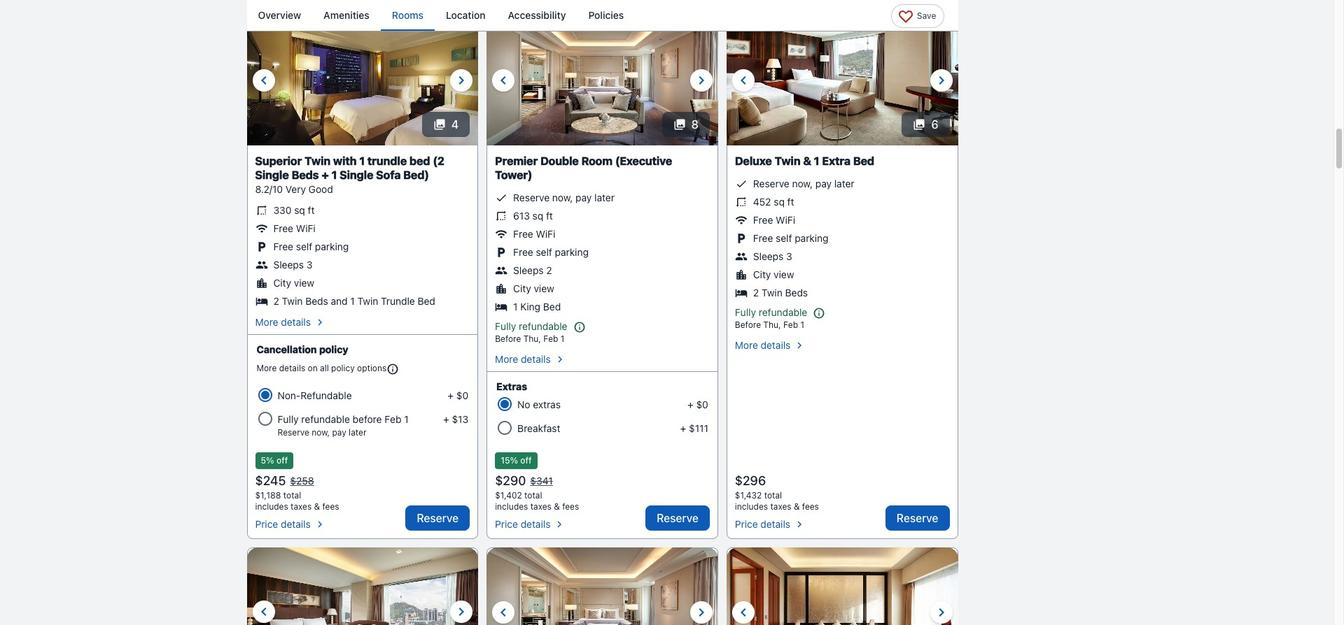 Task type: locate. For each thing, give the bounding box(es) containing it.
fully
[[735, 306, 756, 318], [495, 320, 516, 332], [278, 413, 299, 425]]

details down 2 twin beds
[[761, 339, 791, 351]]

0 horizontal spatial free self parking list item
[[255, 240, 470, 253]]

1 vertical spatial refundable
[[519, 320, 567, 332]]

sleeps 3
[[753, 250, 792, 262], [273, 259, 312, 271]]

2 horizontal spatial fees
[[802, 502, 819, 512]]

policies
[[588, 9, 624, 21]]

now,
[[792, 177, 813, 189], [552, 191, 573, 203], [312, 427, 330, 438]]

1 vertical spatial medium image
[[554, 353, 566, 366]]

2 horizontal spatial now,
[[792, 177, 813, 189]]

price details for $245
[[255, 518, 311, 530]]

parking down 452 sq ft list item
[[795, 232, 829, 244]]

fees inside $290 $341 $1,402 total includes taxes & fees
[[562, 502, 579, 512]]

2 vertical spatial medium image
[[793, 518, 806, 531]]

ft inside list item
[[787, 196, 794, 208]]

total
[[283, 490, 301, 501], [524, 490, 542, 501], [764, 490, 782, 501]]

sleeps up king
[[513, 264, 544, 276]]

later up 452 sq ft list item
[[834, 177, 855, 189]]

city view list item up 2 twin beds and 1 twin trundle bed list item
[[255, 277, 470, 289]]

+ for no extras
[[688, 399, 694, 411]]

2 horizontal spatial feb
[[783, 320, 798, 330]]

0 horizontal spatial reserve button
[[646, 506, 710, 531]]

0 vertical spatial feb
[[783, 320, 798, 330]]

pay down extra
[[816, 177, 832, 189]]

parking up sleeps 2 list item
[[555, 246, 589, 258]]

more details button down 1 king bed list item
[[495, 353, 710, 366]]

reserve button
[[646, 506, 710, 531], [885, 506, 950, 531]]

3
[[786, 250, 792, 262], [306, 259, 312, 271]]

fully refundable
[[735, 306, 807, 318], [495, 320, 567, 332]]

bed
[[410, 154, 430, 167]]

city view inside "list"
[[273, 277, 314, 289]]

2 horizontal spatial 2
[[753, 287, 759, 299]]

off
[[276, 455, 288, 466], [520, 455, 532, 466]]

330
[[273, 204, 292, 216]]

city for premier double room (executive tower)
[[513, 283, 531, 294]]

medium image
[[314, 316, 326, 329], [554, 353, 566, 366], [793, 518, 806, 531]]

2 for 2 twin beds
[[753, 287, 759, 299]]

1 horizontal spatial before thu, feb 1
[[735, 320, 804, 330]]

sleeps 3 list item up the 2 twin beds list item
[[735, 250, 950, 263]]

pay up the 613 sq ft list item
[[576, 191, 592, 203]]

3 price details from the left
[[735, 518, 790, 530]]

0 horizontal spatial reserve now, pay later list item
[[495, 191, 710, 204]]

2
[[546, 264, 552, 276], [753, 287, 759, 299], [273, 295, 279, 307]]

1 horizontal spatial parking
[[555, 246, 589, 258]]

twin inside superior twin with 1 trundle bed (2 single beds + 1 single sofa bed) 8.2/10 very good
[[305, 154, 330, 167]]

+ up good
[[322, 168, 329, 181]]

more up cancellation
[[255, 316, 278, 328]]

0 horizontal spatial self
[[296, 240, 312, 252]]

city inside "list"
[[273, 277, 291, 289]]

2 vertical spatial later
[[349, 427, 366, 438]]

reserve now, pay later down deluxe twin & 1 extra bed
[[753, 177, 855, 189]]

now, up '613 sq ft'
[[552, 191, 573, 203]]

1 down with
[[332, 168, 337, 181]]

reserve now, pay later list item
[[735, 177, 950, 190], [495, 191, 710, 204]]

free wifi list item for tower)
[[495, 228, 710, 240]]

0 vertical spatial before thu, feb 1
[[735, 320, 804, 330]]

sq for premier
[[533, 210, 543, 222]]

beds for 2 twin beds and 1 twin trundle bed
[[305, 295, 328, 307]]

1
[[359, 154, 365, 167], [814, 154, 820, 167], [332, 168, 337, 181], [350, 295, 355, 307], [513, 301, 518, 313], [801, 320, 804, 330], [561, 334, 565, 344], [404, 413, 409, 425]]

ft inside "list item"
[[308, 204, 315, 216]]

2 horizontal spatial free self parking list item
[[735, 232, 950, 245]]

sq right 452
[[774, 196, 785, 208]]

sleeps 3 list item
[[735, 250, 950, 263], [255, 259, 470, 271]]

price details down $1,432 on the bottom
[[735, 518, 790, 530]]

ft right 452
[[787, 196, 794, 208]]

feb right before on the bottom of the page
[[385, 413, 401, 425]]

non-refundable
[[278, 390, 352, 402]]

1 vertical spatial feb
[[543, 334, 558, 344]]

overview
[[258, 9, 301, 21]]

1 vertical spatial more details button
[[735, 339, 950, 352]]

medium image down $296 $1,432 total includes taxes & fees
[[793, 518, 806, 531]]

bed inside 2 twin beds and 1 twin trundle bed list item
[[418, 295, 435, 307]]

1 horizontal spatial wifi
[[536, 228, 555, 240]]

includes inside $290 $341 $1,402 total includes taxes & fees
[[495, 502, 528, 512]]

taxes for $290
[[531, 502, 552, 512]]

bed right trundle at the top
[[418, 295, 435, 307]]

city
[[753, 269, 771, 280], [273, 277, 291, 289], [513, 283, 531, 294]]

free wifi list item
[[735, 214, 950, 226], [255, 222, 470, 235], [495, 228, 710, 240]]

reserve now, pay later
[[753, 177, 855, 189], [513, 191, 615, 203]]

fully refundable button for extra
[[735, 306, 831, 320]]

1 reserve button from the left
[[646, 506, 710, 531]]

& inside $245 $258 $1,188 total includes taxes & fees
[[314, 502, 320, 512]]

parking down 330 sq ft "list item"
[[315, 240, 349, 252]]

1 horizontal spatial off
[[520, 455, 532, 466]]

$341 button
[[529, 475, 554, 488]]

+ $0
[[448, 390, 468, 402], [688, 399, 708, 411]]

price for $290
[[495, 518, 518, 530]]

egyptian cotton sheets, premium bedding, down comforters, minibar image
[[247, 15, 478, 145], [487, 15, 718, 145], [727, 15, 958, 145], [247, 548, 478, 626], [487, 548, 718, 626], [727, 548, 958, 626]]

details down cancellation
[[279, 363, 305, 374]]

price details button down $245 $258 $1,188 total includes taxes & fees
[[255, 513, 339, 531]]

2 reserve button from the left
[[885, 506, 950, 531]]

2 twin beds
[[753, 287, 808, 299]]

&
[[803, 154, 811, 167], [314, 502, 320, 512], [554, 502, 560, 512], [794, 502, 800, 512]]

8 button
[[662, 112, 710, 137]]

city view up 2 twin beds and 1 twin trundle bed
[[273, 277, 314, 289]]

0 vertical spatial reserve now, pay later list item
[[735, 177, 950, 190]]

1 price details button from the left
[[255, 513, 339, 531]]

1 fees from the left
[[322, 502, 339, 512]]

1 vertical spatial fully
[[495, 320, 516, 332]]

bed inside 1 king bed list item
[[543, 301, 561, 313]]

452 sq ft
[[753, 196, 794, 208]]

refundable for extra
[[759, 306, 807, 318]]

$290
[[495, 474, 526, 488]]

fully refundable before feb 1
[[278, 413, 409, 425]]

self up sleeps 2
[[536, 246, 552, 258]]

free self parking list item
[[735, 232, 950, 245], [255, 240, 470, 253], [495, 246, 710, 259]]

fully refundable button
[[735, 306, 831, 320], [495, 320, 591, 334]]

3 inside "list"
[[306, 259, 312, 271]]

details up cancellation policy
[[281, 316, 311, 328]]

city view list item
[[735, 269, 950, 281], [255, 277, 470, 289], [495, 283, 710, 295]]

wifi for tower)
[[536, 228, 555, 240]]

total for $245
[[283, 490, 301, 501]]

0 horizontal spatial pay
[[332, 427, 346, 438]]

details
[[281, 316, 311, 328], [761, 339, 791, 351], [521, 353, 551, 365], [279, 363, 305, 374], [281, 518, 311, 530], [521, 518, 551, 530], [761, 518, 790, 530]]

2 total from the left
[[524, 490, 542, 501]]

2 horizontal spatial bed
[[853, 154, 874, 167]]

0 horizontal spatial price
[[255, 518, 278, 530]]

+ left $13
[[443, 413, 449, 425]]

more details on all policy options button
[[257, 357, 468, 381]]

overview link
[[247, 0, 312, 31]]

0 horizontal spatial later
[[349, 427, 366, 438]]

fully for deluxe twin & 1 extra bed
[[735, 306, 756, 318]]

bed right extra
[[853, 154, 874, 167]]

2 horizontal spatial parking
[[795, 232, 829, 244]]

free self parking list item down 330 sq ft "list item"
[[255, 240, 470, 253]]

sq inside "list item"
[[294, 204, 305, 216]]

fully down 2 twin beds
[[735, 306, 756, 318]]

fees for $290
[[562, 502, 579, 512]]

beds for 2 twin beds
[[785, 287, 808, 299]]

more down 2 twin beds
[[735, 339, 758, 351]]

total inside $245 $258 $1,188 total includes taxes & fees
[[283, 490, 301, 501]]

medium image up extras
[[554, 353, 566, 366]]

city view list item for tower)
[[495, 283, 710, 295]]

2 taxes from the left
[[531, 502, 552, 512]]

free wifi list item down the 613 sq ft list item
[[495, 228, 710, 240]]

3 total from the left
[[764, 490, 782, 501]]

includes
[[255, 502, 288, 512], [495, 502, 528, 512], [735, 502, 768, 512]]

medium image for $245
[[313, 518, 326, 531]]

0 horizontal spatial city view
[[273, 277, 314, 289]]

$0 for $245
[[456, 390, 468, 402]]

2 vertical spatial pay
[[332, 427, 346, 438]]

refundable down refundable
[[301, 413, 350, 425]]

0 vertical spatial thu,
[[763, 320, 781, 330]]

sq right 613
[[533, 210, 543, 222]]

now, down deluxe twin & 1 extra bed
[[792, 177, 813, 189]]

wifi
[[776, 214, 795, 226], [296, 222, 316, 234], [536, 228, 555, 240]]

& inside $296 $1,432 total includes taxes & fees
[[794, 502, 800, 512]]

1 horizontal spatial fees
[[562, 502, 579, 512]]

$0 up $13
[[456, 390, 468, 402]]

more details button
[[255, 316, 470, 329], [735, 339, 950, 352], [495, 353, 710, 366]]

1 horizontal spatial more details
[[495, 353, 551, 365]]

2 horizontal spatial sq
[[774, 196, 785, 208]]

1 horizontal spatial 2
[[546, 264, 552, 276]]

1 vertical spatial later
[[594, 191, 615, 203]]

+
[[322, 168, 329, 181], [448, 390, 454, 402], [688, 399, 694, 411], [443, 413, 449, 425], [680, 423, 686, 435]]

price for $245
[[255, 518, 278, 530]]

before for deluxe twin & 1 extra bed
[[735, 320, 761, 330]]

free self parking list item up sleeps 2 list item
[[495, 246, 710, 259]]

fully down the 1 king bed
[[495, 320, 516, 332]]

taxes inside $296 $1,432 total includes taxes & fees
[[770, 502, 792, 512]]

show previous image image
[[255, 72, 272, 89], [495, 72, 512, 89], [735, 72, 752, 89], [255, 605, 272, 621], [495, 605, 512, 621], [735, 605, 752, 621]]

2 price details from the left
[[495, 518, 551, 530]]

total down $341 button
[[524, 490, 542, 501]]

includes inside $245 $258 $1,188 total includes taxes & fees
[[255, 502, 288, 512]]

3 taxes from the left
[[770, 502, 792, 512]]

0 vertical spatial more details button
[[255, 316, 470, 329]]

sleeps for premier double room (executive tower)
[[513, 264, 544, 276]]

cancellation policy
[[257, 343, 348, 355]]

price down $1,432 on the bottom
[[735, 518, 758, 530]]

wifi inside "list"
[[296, 222, 316, 234]]

off for $290
[[520, 455, 532, 466]]

beds inside "list"
[[305, 295, 328, 307]]

1 horizontal spatial taxes
[[531, 502, 552, 512]]

1 price details from the left
[[255, 518, 311, 530]]

2 single from the left
[[340, 168, 373, 181]]

view for extra
[[774, 269, 794, 280]]

medium image down $290 $341 $1,402 total includes taxes & fees
[[553, 518, 566, 531]]

1 horizontal spatial bed
[[543, 301, 561, 313]]

free self parking for tower)
[[513, 246, 589, 258]]

0 horizontal spatial + $0
[[448, 390, 468, 402]]

3 for right "sleeps 3" list item
[[786, 250, 792, 262]]

view for tower)
[[534, 283, 554, 294]]

1 horizontal spatial medium image
[[554, 353, 566, 366]]

now, for twin
[[792, 177, 813, 189]]

off right 5%
[[276, 455, 288, 466]]

3 fees from the left
[[802, 502, 819, 512]]

good
[[309, 183, 333, 195]]

0 vertical spatial before
[[735, 320, 761, 330]]

1 king bed
[[513, 301, 561, 313]]

ft for tower)
[[546, 210, 553, 222]]

1 horizontal spatial later
[[594, 191, 615, 203]]

+ $0 for $290
[[688, 399, 708, 411]]

fully refundable down king
[[495, 320, 567, 332]]

0 horizontal spatial before
[[495, 334, 521, 344]]

view up the 1 king bed
[[534, 283, 554, 294]]

1 total from the left
[[283, 490, 301, 501]]

+ $111
[[680, 423, 708, 435]]

medium image up cancellation policy
[[314, 316, 326, 329]]

free wifi down 452 sq ft
[[753, 214, 795, 226]]

2 horizontal spatial price
[[735, 518, 758, 530]]

1 horizontal spatial fully
[[495, 320, 516, 332]]

later for (executive
[[594, 191, 615, 203]]

more details up cancellation
[[255, 316, 311, 328]]

self for tower)
[[536, 246, 552, 258]]

1 horizontal spatial sleeps 3
[[753, 250, 792, 262]]

sleeps 3 up 2 twin beds
[[753, 250, 792, 262]]

1 horizontal spatial before
[[735, 320, 761, 330]]

reserve now, pay later list item up 452 sq ft list item
[[735, 177, 950, 190]]

2 horizontal spatial medium image
[[793, 518, 806, 531]]

deluxe
[[735, 154, 772, 167]]

before down king
[[495, 334, 521, 344]]

policy
[[319, 343, 348, 355], [331, 363, 355, 374]]

0 horizontal spatial sleeps 3 list item
[[255, 259, 470, 271]]

1 horizontal spatial fully refundable button
[[735, 306, 831, 320]]

breakfast
[[517, 423, 560, 435]]

thu, for extra
[[763, 320, 781, 330]]

1 left king
[[513, 301, 518, 313]]

0 horizontal spatial price details button
[[255, 513, 339, 531]]

1 horizontal spatial total
[[524, 490, 542, 501]]

2 horizontal spatial wifi
[[776, 214, 795, 226]]

0 horizontal spatial $0
[[456, 390, 468, 402]]

613
[[513, 210, 530, 222]]

price details for $290
[[495, 518, 551, 530]]

refundable down 2 twin beds
[[759, 306, 807, 318]]

6
[[931, 118, 939, 131]]

1 horizontal spatial more details button
[[495, 353, 710, 366]]

view
[[774, 269, 794, 280], [294, 277, 314, 289], [534, 283, 554, 294]]

free self parking
[[753, 232, 829, 244], [273, 240, 349, 252], [513, 246, 589, 258]]

free wifi inside "list"
[[273, 222, 316, 234]]

+ left $111
[[680, 423, 686, 435]]

0 horizontal spatial parking
[[315, 240, 349, 252]]

1 horizontal spatial reserve now, pay later
[[753, 177, 855, 189]]

later up the 613 sq ft list item
[[594, 191, 615, 203]]

sq inside list item
[[533, 210, 543, 222]]

pay down fully refundable before feb 1
[[332, 427, 346, 438]]

list containing overview
[[247, 0, 958, 31]]

452
[[753, 196, 771, 208]]

0 horizontal spatial now,
[[312, 427, 330, 438]]

2 price from the left
[[495, 518, 518, 530]]

2 horizontal spatial free wifi
[[753, 214, 795, 226]]

twin for 2 twin beds and 1 twin trundle bed
[[282, 295, 303, 307]]

0 horizontal spatial free wifi
[[273, 222, 316, 234]]

2 horizontal spatial view
[[774, 269, 794, 280]]

total inside $290 $341 $1,402 total includes taxes & fees
[[524, 490, 542, 501]]

1 horizontal spatial ft
[[546, 210, 553, 222]]

policy right the 'all'
[[331, 363, 355, 374]]

tower)
[[495, 168, 532, 181]]

4 button
[[422, 112, 470, 137]]

total down $258 "button"
[[283, 490, 301, 501]]

0 horizontal spatial total
[[283, 490, 301, 501]]

2 off from the left
[[520, 455, 532, 466]]

2 horizontal spatial city view list item
[[735, 269, 950, 281]]

+ $0 up $111
[[688, 399, 708, 411]]

+ inside superior twin with 1 trundle bed (2 single beds + 1 single sofa bed) 8.2/10 very good
[[322, 168, 329, 181]]

show next image image
[[453, 72, 470, 89], [693, 72, 710, 89], [933, 72, 950, 89], [453, 605, 470, 621], [693, 605, 710, 621], [933, 605, 950, 621]]

0 horizontal spatial wifi
[[296, 222, 316, 234]]

2 inside "list"
[[273, 295, 279, 307]]

1 inside 1 king bed list item
[[513, 301, 518, 313]]

1 horizontal spatial now,
[[552, 191, 573, 203]]

medium image for $245
[[314, 316, 326, 329]]

ft inside list item
[[546, 210, 553, 222]]

more details button for $245
[[255, 316, 470, 329]]

+ for breakfast
[[680, 423, 686, 435]]

0 horizontal spatial more details button
[[255, 316, 470, 329]]

bed)
[[403, 168, 429, 181]]

0 horizontal spatial price details
[[255, 518, 311, 530]]

fully refundable down 2 twin beds
[[735, 306, 807, 318]]

ft right 613
[[546, 210, 553, 222]]

0 horizontal spatial sq
[[294, 204, 305, 216]]

on
[[308, 363, 318, 374]]

small image
[[387, 363, 399, 376]]

fully refundable button down 2 twin beds
[[735, 306, 831, 320]]

before
[[735, 320, 761, 330], [495, 334, 521, 344]]

3 includes from the left
[[735, 502, 768, 512]]

view up 2 twin beds
[[774, 269, 794, 280]]

1 horizontal spatial pay
[[576, 191, 592, 203]]

1 horizontal spatial price details
[[495, 518, 551, 530]]

more for premier double room (executive tower)
[[495, 353, 518, 365]]

1 price from the left
[[255, 518, 278, 530]]

3 down the 330 sq ft
[[306, 259, 312, 271]]

very
[[285, 183, 306, 195]]

superior
[[255, 154, 302, 167]]

feb
[[783, 320, 798, 330], [543, 334, 558, 344], [385, 413, 401, 425]]

city for deluxe twin & 1 extra bed
[[753, 269, 771, 280]]

medium image down 2 twin beds
[[793, 339, 806, 352]]

city view list item down sleeps 2 list item
[[495, 283, 710, 295]]

free self parking inside "list"
[[273, 240, 349, 252]]

city view for premier double room (executive tower)
[[513, 283, 554, 294]]

feb for extra
[[783, 320, 798, 330]]

1 horizontal spatial single
[[340, 168, 373, 181]]

includes down $1,402
[[495, 502, 528, 512]]

reserve now, pay later for twin
[[753, 177, 855, 189]]

0 vertical spatial fully refundable button
[[735, 306, 831, 320]]

pay
[[816, 177, 832, 189], [576, 191, 592, 203], [332, 427, 346, 438]]

show all 6 images for deluxe twin & 1 extra bed image
[[913, 118, 926, 131]]

free wifi down '613 sq ft'
[[513, 228, 555, 240]]

1 horizontal spatial refundable
[[519, 320, 567, 332]]

free self parking for extra
[[753, 232, 829, 244]]

2 fees from the left
[[562, 502, 579, 512]]

more
[[255, 316, 278, 328], [735, 339, 758, 351], [495, 353, 518, 365], [257, 363, 277, 374]]

no
[[517, 399, 530, 411]]

refundable down the 1 king bed
[[519, 320, 567, 332]]

2 horizontal spatial free self parking
[[753, 232, 829, 244]]

single
[[255, 168, 289, 181], [340, 168, 373, 181]]

city up cancellation
[[273, 277, 291, 289]]

list
[[247, 0, 958, 31], [735, 177, 950, 299], [495, 191, 710, 313], [255, 204, 470, 308]]

list containing 330 sq ft
[[255, 204, 470, 308]]

sleeps inside list item
[[513, 264, 544, 276]]

city up king
[[513, 283, 531, 294]]

1 off from the left
[[276, 455, 288, 466]]

ft
[[787, 196, 794, 208], [308, 204, 315, 216], [546, 210, 553, 222]]

2 for 2 twin beds and 1 twin trundle bed
[[273, 295, 279, 307]]

2 includes from the left
[[495, 502, 528, 512]]

2 horizontal spatial price details button
[[735, 513, 819, 531]]

sq right 330
[[294, 204, 305, 216]]

before thu, feb 1 down 2 twin beds
[[735, 320, 804, 330]]

sleeps inside "list"
[[273, 259, 304, 271]]

price details button for $245
[[255, 513, 339, 531]]

2 horizontal spatial pay
[[816, 177, 832, 189]]

price details button for $290
[[495, 513, 579, 531]]

1 down 2 twin beds
[[801, 320, 804, 330]]

2 vertical spatial more details
[[495, 353, 551, 365]]

1 horizontal spatial view
[[534, 283, 554, 294]]

sq inside list item
[[774, 196, 785, 208]]

1 horizontal spatial sq
[[533, 210, 543, 222]]

sleeps up 2 twin beds
[[753, 250, 784, 262]]

more details button down the 2 twin beds list item
[[735, 339, 950, 352]]

fees inside $245 $258 $1,188 total includes taxes & fees
[[322, 502, 339, 512]]

0 horizontal spatial fully refundable button
[[495, 320, 591, 334]]

0 vertical spatial pay
[[816, 177, 832, 189]]

2 horizontal spatial ft
[[787, 196, 794, 208]]

free wifi for deluxe
[[753, 214, 795, 226]]

later down before on the bottom of the page
[[349, 427, 366, 438]]

0 horizontal spatial ft
[[308, 204, 315, 216]]

+ up $13
[[448, 390, 454, 402]]

0 horizontal spatial thu,
[[523, 334, 541, 344]]

sq
[[774, 196, 785, 208], [294, 204, 305, 216], [533, 210, 543, 222]]

policies link
[[577, 0, 635, 31]]

1 includes from the left
[[255, 502, 288, 512]]

price down $1,188
[[255, 518, 278, 530]]

2 horizontal spatial includes
[[735, 502, 768, 512]]

reserve button for $296
[[885, 506, 950, 531]]

+ up + $111
[[688, 399, 694, 411]]

613 sq ft list item
[[495, 210, 710, 222]]

taxes inside $290 $341 $1,402 total includes taxes & fees
[[531, 502, 552, 512]]

price details button down $296 $1,432 total includes taxes & fees
[[735, 513, 819, 531]]

includes down $1,432 on the bottom
[[735, 502, 768, 512]]

taxes inside $245 $258 $1,188 total includes taxes & fees
[[291, 502, 312, 512]]

2 horizontal spatial price details
[[735, 518, 790, 530]]

1 vertical spatial reserve now, pay later
[[513, 191, 615, 203]]

free wifi down the 330 sq ft
[[273, 222, 316, 234]]

$0 for $290
[[696, 399, 708, 411]]

price
[[255, 518, 278, 530], [495, 518, 518, 530], [735, 518, 758, 530]]

0 horizontal spatial view
[[294, 277, 314, 289]]

free self parking list item for tower)
[[495, 246, 710, 259]]

free self parking down 452 sq ft
[[753, 232, 829, 244]]

more details button for $290
[[495, 353, 710, 366]]

price details down $1,402
[[495, 518, 551, 530]]

details down $296 $1,432 total includes taxes & fees
[[761, 518, 790, 530]]

ft down good
[[308, 204, 315, 216]]

before down 2 twin beds
[[735, 320, 761, 330]]

free wifi list item for extra
[[735, 214, 950, 226]]

2 twin beds and 1 twin trundle bed list item
[[255, 295, 470, 308]]

all
[[320, 363, 329, 374]]

city view down sleeps 2
[[513, 283, 554, 294]]

parking
[[795, 232, 829, 244], [315, 240, 349, 252], [555, 246, 589, 258]]

medium image
[[793, 339, 806, 352], [313, 518, 326, 531], [553, 518, 566, 531]]

free
[[753, 214, 773, 226], [273, 222, 293, 234], [513, 228, 533, 240], [753, 232, 773, 244], [273, 240, 293, 252], [513, 246, 533, 258]]

sleeps 2 list item
[[495, 264, 710, 277]]

+ $13 reserve now, pay later
[[278, 413, 468, 438]]

city view list item up the 2 twin beds list item
[[735, 269, 950, 281]]

before thu, feb 1 down king
[[495, 334, 565, 344]]

0 vertical spatial more details
[[255, 316, 311, 328]]

0 horizontal spatial reserve now, pay later
[[513, 191, 615, 203]]

1 horizontal spatial + $0
[[688, 399, 708, 411]]

wifi down the 330 sq ft
[[296, 222, 316, 234]]

2 price details button from the left
[[495, 513, 579, 531]]

later for 1
[[834, 177, 855, 189]]

15%
[[501, 455, 518, 466]]

reserve now, pay later down premier double room (executive tower)
[[513, 191, 615, 203]]

total right $1,432 on the bottom
[[764, 490, 782, 501]]

1 taxes from the left
[[291, 502, 312, 512]]

2 vertical spatial now,
[[312, 427, 330, 438]]

0 horizontal spatial sleeps
[[273, 259, 304, 271]]



Task type: vqa. For each thing, say whether or not it's contained in the screenshot.
the "later" to the left
yes



Task type: describe. For each thing, give the bounding box(es) containing it.
$1,432
[[735, 490, 762, 501]]

fees inside $296 $1,432 total includes taxes & fees
[[802, 502, 819, 512]]

rooms link
[[381, 0, 435, 31]]

3 price from the left
[[735, 518, 758, 530]]

twin for superior twin with 1 trundle bed (2 single beds + 1 single sofa bed) 8.2/10 very good
[[305, 154, 330, 167]]

before thu, feb 1 for deluxe twin & 1 extra bed
[[735, 320, 804, 330]]

options
[[357, 363, 387, 374]]

sleeps 2
[[513, 264, 552, 276]]

details down $245 $258 $1,188 total includes taxes & fees
[[281, 518, 311, 530]]

5%
[[261, 455, 274, 466]]

details inside button
[[279, 363, 305, 374]]

parking inside "list"
[[315, 240, 349, 252]]

$296 $1,432 total includes taxes & fees
[[735, 474, 819, 512]]

show all 8 images for premier double room (executive tower) image
[[673, 118, 686, 131]]

fully refundable for extra
[[735, 306, 807, 318]]

superior twin with 1 trundle bed (2 single beds + 1 single sofa bed) 8.2/10 very good
[[255, 154, 444, 195]]

fully refundable for tower)
[[495, 320, 567, 332]]

cancellation
[[257, 343, 317, 355]]

5% off
[[261, 455, 288, 466]]

show all 4 images for superior twin with 1 trundle bed (2 single beds + 1 single sofa bed) image
[[433, 118, 446, 131]]

pay inside + $13 reserve now, pay later
[[332, 427, 346, 438]]

15% off
[[501, 455, 532, 466]]

more details on all policy options
[[257, 363, 387, 374]]

1 right with
[[359, 154, 365, 167]]

0 horizontal spatial sleeps 3
[[273, 259, 312, 271]]

0 horizontal spatial feb
[[385, 413, 401, 425]]

sofa
[[376, 168, 401, 181]]

3 price details button from the left
[[735, 513, 819, 531]]

before
[[353, 413, 382, 425]]

$258 button
[[289, 475, 315, 488]]

and
[[331, 295, 348, 307]]

more for superior twin with 1 trundle bed (2 single beds + 1 single sofa bed)
[[255, 316, 278, 328]]

premier
[[495, 154, 538, 167]]

1 king bed list item
[[495, 301, 710, 313]]

1 horizontal spatial sleeps 3 list item
[[735, 250, 950, 263]]

0 horizontal spatial fully
[[278, 413, 299, 425]]

twin for 2 twin beds
[[762, 287, 783, 299]]

$13
[[452, 413, 468, 425]]

non-
[[278, 390, 301, 402]]

later inside + $13 reserve now, pay later
[[349, 427, 366, 438]]

$245
[[255, 474, 286, 488]]

& inside $290 $341 $1,402 total includes taxes & fees
[[554, 502, 560, 512]]

sleeps for deluxe twin & 1 extra bed
[[753, 250, 784, 262]]

$258
[[290, 475, 314, 487]]

extras
[[533, 399, 561, 411]]

includes for $290
[[495, 502, 528, 512]]

medium image inside price details 'button'
[[793, 518, 806, 531]]

details down $290 $341 $1,402 total includes taxes & fees
[[521, 518, 551, 530]]

fees for $245
[[322, 502, 339, 512]]

free self parking list item for extra
[[735, 232, 950, 245]]

amenities
[[324, 9, 370, 21]]

total for $290
[[524, 490, 542, 501]]

1 inside 2 twin beds and 1 twin trundle bed list item
[[350, 295, 355, 307]]

accessibility
[[508, 9, 566, 21]]

1 right before on the bottom of the page
[[404, 413, 409, 425]]

no extras
[[517, 399, 561, 411]]

+ $0 for $245
[[448, 390, 468, 402]]

6 button
[[902, 112, 950, 137]]

$1,402
[[495, 490, 522, 501]]

2 horizontal spatial medium image
[[793, 339, 806, 352]]

before thu, feb 1 for premier double room (executive tower)
[[495, 334, 565, 344]]

now, for double
[[552, 191, 573, 203]]

medium image for $290
[[554, 353, 566, 366]]

accessibility link
[[497, 0, 577, 31]]

2 twin beds list item
[[735, 287, 950, 299]]

0 horizontal spatial free wifi list item
[[255, 222, 470, 235]]

(2
[[433, 154, 444, 167]]

$1,188
[[255, 490, 281, 501]]

premier double room (executive tower)
[[495, 154, 672, 181]]

more details for $290
[[495, 353, 551, 365]]

refundable for tower)
[[519, 320, 567, 332]]

now, inside + $13 reserve now, pay later
[[312, 427, 330, 438]]

trundle
[[381, 295, 415, 307]]

8
[[691, 118, 699, 131]]

0 horizontal spatial city view list item
[[255, 277, 470, 289]]

parking for extra
[[795, 232, 829, 244]]

deluxe twin & 1 extra bed
[[735, 154, 874, 167]]

feb for tower)
[[543, 334, 558, 344]]

1 down the 1 king bed
[[561, 334, 565, 344]]

2 horizontal spatial more details
[[735, 339, 791, 351]]

3 for the left "sleeps 3" list item
[[306, 259, 312, 271]]

twin for deluxe twin & 1 extra bed
[[775, 154, 801, 167]]

with
[[333, 154, 357, 167]]

more details for $245
[[255, 316, 311, 328]]

includes inside $296 $1,432 total includes taxes & fees
[[735, 502, 768, 512]]

2 twin beds and 1 twin trundle bed
[[273, 295, 435, 307]]

reserve now, pay later list item for (executive
[[495, 191, 710, 204]]

trundle
[[368, 154, 407, 167]]

save
[[917, 10, 936, 21]]

free wifi for premier
[[513, 228, 555, 240]]

$341
[[530, 475, 553, 487]]

$245 $258 $1,188 total includes taxes & fees
[[255, 474, 339, 512]]

parking for tower)
[[555, 246, 589, 258]]

4
[[452, 118, 459, 131]]

reserve inside + $13 reserve now, pay later
[[278, 427, 309, 438]]

medium image for $290
[[553, 518, 566, 531]]

$296
[[735, 474, 766, 488]]

$111
[[689, 423, 708, 435]]

extra
[[822, 154, 851, 167]]

room
[[582, 154, 613, 167]]

thu, for tower)
[[523, 334, 541, 344]]

613 sq ft
[[513, 210, 553, 222]]

pay for &
[[816, 177, 832, 189]]

details up the "extras"
[[521, 353, 551, 365]]

location
[[446, 9, 486, 21]]

refundable
[[301, 390, 352, 402]]

(executive
[[615, 154, 672, 167]]

city view list item for extra
[[735, 269, 950, 281]]

king
[[520, 301, 541, 313]]

+ for non-refundable
[[448, 390, 454, 402]]

1 left extra
[[814, 154, 820, 167]]

2 vertical spatial refundable
[[301, 413, 350, 425]]

city view for deluxe twin & 1 extra bed
[[753, 269, 794, 280]]

$290 $341 $1,402 total includes taxes & fees
[[495, 474, 579, 512]]

save button
[[891, 4, 944, 28]]

ft for extra
[[787, 196, 794, 208]]

0 vertical spatial policy
[[319, 343, 348, 355]]

self for extra
[[776, 232, 792, 244]]

452 sq ft list item
[[735, 196, 950, 208]]

+ inside + $13 reserve now, pay later
[[443, 413, 449, 425]]

before for premier double room (executive tower)
[[495, 334, 521, 344]]

rooms
[[392, 9, 424, 21]]

fully for premier double room (executive tower)
[[495, 320, 516, 332]]

330 sq ft
[[273, 204, 315, 216]]

fully refundable button for tower)
[[495, 320, 591, 334]]

taxes for $245
[[291, 502, 312, 512]]

wifi for extra
[[776, 214, 795, 226]]

more for deluxe twin & 1 extra bed
[[735, 339, 758, 351]]

double
[[541, 154, 579, 167]]

view inside "list"
[[294, 277, 314, 289]]

policy inside button
[[331, 363, 355, 374]]

reserve link
[[406, 506, 470, 531]]

1 single from the left
[[255, 168, 289, 181]]

pay for room
[[576, 191, 592, 203]]

330 sq ft list item
[[255, 204, 470, 217]]

location link
[[435, 0, 497, 31]]

reserve now, pay later for double
[[513, 191, 615, 203]]

extras
[[496, 381, 527, 393]]

reserve button for $290
[[646, 506, 710, 531]]

off for $245
[[276, 455, 288, 466]]

includes for $245
[[255, 502, 288, 512]]

total inside $296 $1,432 total includes taxes & fees
[[764, 490, 782, 501]]

beds inside superior twin with 1 trundle bed (2 single beds + 1 single sofa bed) 8.2/10 very good
[[292, 168, 319, 181]]

sq for deluxe
[[774, 196, 785, 208]]

more inside more details on all policy options button
[[257, 363, 277, 374]]

8.2/10
[[255, 183, 283, 195]]

self inside "list"
[[296, 240, 312, 252]]

reserve now, pay later list item for 1
[[735, 177, 950, 190]]

amenities link
[[312, 0, 381, 31]]



